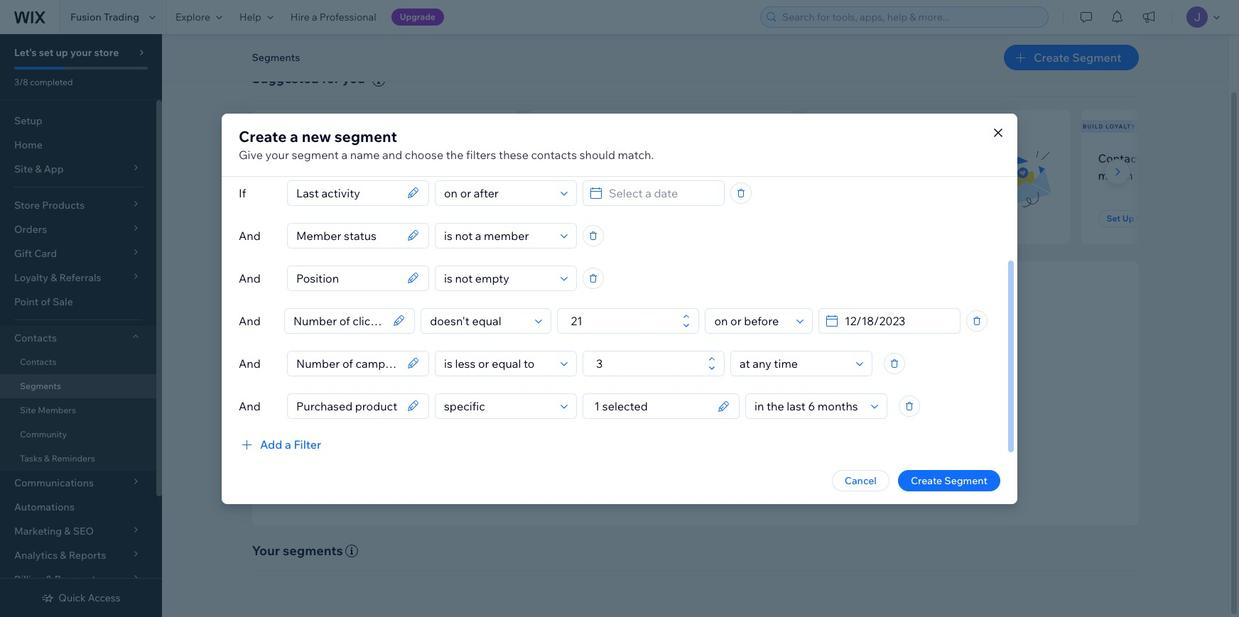 Task type: vqa. For each thing, say whether or not it's contained in the screenshot.
Add
yes



Task type: describe. For each thing, give the bounding box(es) containing it.
1 vertical spatial segment
[[292, 148, 339, 162]]

sale
[[53, 296, 73, 309]]

your inside sidebar element
[[70, 46, 92, 59]]

th
[[1232, 151, 1240, 166]]

set up segment for subscribed
[[278, 213, 344, 224]]

0 vertical spatial create segment
[[1034, 50, 1122, 65]]

segments
[[283, 543, 343, 559]]

your inside create a new segment give your segment a name and choose the filters these contacts should match.
[[266, 148, 289, 162]]

of inside reach the right target audience create specific groups of contacts that update automatically send personalized email campaigns to drive sales and build trust
[[661, 402, 670, 415]]

suggested
[[252, 70, 319, 87]]

the inside reach the right target audience create specific groups of contacts that update automatically send personalized email campaigns to drive sales and build trust
[[641, 381, 661, 397]]

quick access
[[59, 592, 121, 605]]

automatically
[[771, 402, 834, 415]]

a inside the contacts with a birthday th
[[1176, 151, 1182, 166]]

with
[[1150, 151, 1173, 166]]

point
[[14, 296, 39, 309]]

choose a condition field for enter a number text field
[[440, 352, 557, 376]]

Search for tools, apps, help & more... field
[[779, 7, 1044, 27]]

add a filter
[[260, 438, 322, 452]]

a inside add a filter button
[[285, 438, 291, 452]]

setup link
[[0, 109, 156, 133]]

groups
[[626, 402, 659, 415]]

contacts link
[[0, 351, 156, 375]]

hire a professional
[[291, 11, 377, 23]]

campaigns
[[670, 421, 721, 434]]

birthday
[[1185, 151, 1230, 166]]

subscribers inside the active email subscribers who clicked on your campaign
[[890, 151, 953, 166]]

yet
[[681, 168, 698, 183]]

on
[[863, 168, 876, 183]]

segments link
[[0, 375, 156, 399]]

and for enter a number text box
[[239, 314, 261, 328]]

members
[[38, 405, 76, 416]]

up
[[56, 46, 68, 59]]

new subscribers
[[254, 123, 320, 130]]

send
[[554, 421, 579, 434]]

point of sale
[[14, 296, 73, 309]]

segments for segments link
[[20, 381, 61, 392]]

site members
[[20, 405, 76, 416]]

cancel button
[[832, 470, 890, 492]]

specific
[[588, 402, 624, 415]]

list containing new contacts who recently subscribed to your mailing list
[[249, 110, 1240, 245]]

help button
[[231, 0, 282, 34]]

create segment button for cancel
[[899, 470, 1001, 492]]

a inside hire a professional link
[[312, 11, 318, 23]]

that
[[715, 402, 734, 415]]

create inside create a new segment give your segment a name and choose the filters these contacts should match.
[[239, 127, 287, 145]]

2 and from the top
[[239, 271, 261, 285]]

filter
[[294, 438, 322, 452]]

upgrade
[[400, 11, 436, 22]]

quick access button
[[41, 592, 121, 605]]

you
[[343, 70, 365, 87]]

potential customers who haven't made a purchase yet
[[546, 151, 698, 183]]

set for new contacts who recently subscribed to your mailing list
[[278, 213, 292, 224]]

purchase
[[629, 168, 678, 183]]

select an option field for enter a number text box
[[711, 309, 793, 333]]

create a new segment give your segment a name and choose the filters these contacts should match.
[[239, 127, 654, 162]]

your inside new contacts who recently subscribed to your mailing list
[[345, 168, 369, 183]]

1 vertical spatial create segment
[[911, 475, 988, 487]]

who for your
[[345, 151, 367, 166]]

who for purchase
[[655, 151, 678, 166]]

should
[[580, 148, 616, 162]]

if
[[239, 186, 246, 200]]

and for select options field
[[239, 399, 261, 413]]

let's set up your store
[[14, 46, 119, 59]]

active email subscribers who clicked on your campaign
[[822, 151, 978, 183]]

set up segment for made
[[554, 213, 621, 224]]

access
[[88, 592, 121, 605]]

a left new
[[290, 127, 299, 145]]

right
[[664, 381, 693, 397]]

tasks & reminders link
[[0, 447, 156, 471]]

point of sale link
[[0, 290, 156, 314]]

and inside create a new segment give your segment a name and choose the filters these contacts should match.
[[383, 148, 403, 162]]

completed
[[30, 77, 73, 87]]

your
[[252, 543, 280, 559]]

create segment button for segments
[[1005, 45, 1139, 70]]

a inside potential customers who haven't made a purchase yet
[[620, 168, 626, 183]]

these
[[499, 148, 529, 162]]

1 and from the top
[[239, 229, 261, 243]]

contacts for contacts dropdown button
[[14, 332, 57, 345]]

upgrade button
[[391, 9, 444, 26]]

to inside new contacts who recently subscribed to your mailing list
[[331, 168, 343, 183]]

reminders
[[52, 454, 95, 464]]

home
[[14, 139, 43, 151]]

customers
[[596, 151, 653, 166]]

fusion
[[70, 11, 102, 23]]

new for new contacts who recently subscribed to your mailing list
[[269, 151, 293, 166]]

3/8
[[14, 77, 28, 87]]

subscribed
[[269, 168, 329, 183]]

build
[[1084, 123, 1104, 130]]

site members link
[[0, 399, 156, 423]]

haven't
[[546, 168, 585, 183]]

0 vertical spatial segment
[[335, 127, 397, 145]]

personalized
[[581, 421, 640, 434]]

Enter a number text field
[[567, 309, 679, 333]]

setup
[[14, 114, 42, 127]]

site
[[20, 405, 36, 416]]

hire a professional link
[[282, 0, 385, 34]]

suggested for you
[[252, 70, 365, 87]]

up for subscribed
[[294, 213, 305, 224]]

set up segment button for made
[[546, 210, 629, 228]]

sales
[[760, 421, 784, 434]]

contacts inside reach the right target audience create specific groups of contacts that update automatically send personalized email campaigns to drive sales and build trust
[[673, 402, 713, 415]]

build
[[806, 421, 829, 434]]

active
[[822, 151, 856, 166]]

match.
[[618, 148, 654, 162]]

your segments
[[252, 543, 343, 559]]

select an option field for select options field
[[751, 394, 867, 418]]

and for enter a number text field
[[239, 357, 261, 371]]

community
[[20, 429, 67, 440]]



Task type: locate. For each thing, give the bounding box(es) containing it.
who up campaign
[[956, 151, 978, 166]]

email inside the active email subscribers who clicked on your campaign
[[859, 151, 888, 166]]

hire
[[291, 11, 310, 23]]

segments
[[252, 51, 300, 64], [20, 381, 61, 392]]

create segment
[[1034, 50, 1122, 65], [911, 475, 988, 487]]

2 who from the left
[[655, 151, 678, 166]]

add a filter button
[[239, 436, 322, 453]]

choose a condition field for select options field
[[440, 394, 557, 418]]

new inside new contacts who recently subscribed to your mailing list
[[269, 151, 293, 166]]

0 horizontal spatial create segment button
[[899, 470, 1001, 492]]

who up purchase
[[655, 151, 678, 166]]

1 up from the left
[[294, 213, 305, 224]]

12/18/2023 field
[[841, 309, 956, 333]]

0 horizontal spatial up
[[294, 213, 305, 224]]

0 vertical spatial to
[[331, 168, 343, 183]]

trust
[[831, 421, 853, 434]]

0 horizontal spatial to
[[331, 168, 343, 183]]

tasks & reminders
[[20, 454, 95, 464]]

your inside the active email subscribers who clicked on your campaign
[[879, 168, 903, 183]]

store
[[94, 46, 119, 59]]

1 horizontal spatial set up segment
[[554, 213, 621, 224]]

set up segment button for subscribed
[[269, 210, 353, 228]]

1 vertical spatial segments
[[20, 381, 61, 392]]

update
[[736, 402, 769, 415]]

1 set up segment button from the left
[[269, 210, 353, 228]]

3 up from the left
[[1123, 213, 1135, 224]]

trading
[[104, 11, 139, 23]]

Choose a condition field
[[440, 181, 557, 205], [440, 266, 557, 290], [426, 309, 531, 333], [440, 352, 557, 376], [440, 394, 557, 418]]

set up segment button down subscribed
[[269, 210, 353, 228]]

&
[[44, 454, 50, 464]]

2 horizontal spatial set up segment button
[[1099, 210, 1183, 228]]

community link
[[0, 423, 156, 447]]

target
[[696, 381, 733, 397]]

filters
[[466, 148, 497, 162]]

0 vertical spatial of
[[41, 296, 50, 309]]

email up "on" at top
[[859, 151, 888, 166]]

audience
[[735, 381, 791, 397]]

and
[[383, 148, 403, 162], [786, 421, 803, 434]]

1 vertical spatial to
[[723, 421, 733, 434]]

email inside reach the right target audience create specific groups of contacts that update automatically send personalized email campaigns to drive sales and build trust
[[643, 421, 668, 434]]

new contacts who recently subscribed to your mailing list
[[269, 151, 430, 183]]

segments for the segments button
[[252, 51, 300, 64]]

a right add
[[285, 438, 291, 452]]

contacts button
[[0, 326, 156, 351]]

recently
[[370, 151, 414, 166]]

contacts
[[531, 148, 577, 162], [296, 151, 342, 166], [673, 402, 713, 415]]

1 vertical spatial subscribers
[[890, 151, 953, 166]]

1 horizontal spatial segments
[[252, 51, 300, 64]]

0 horizontal spatial set up segment
[[278, 213, 344, 224]]

contacts inside new contacts who recently subscribed to your mailing list
[[296, 151, 342, 166]]

list
[[414, 168, 430, 183]]

segments inside sidebar element
[[20, 381, 61, 392]]

2 vertical spatial contacts
[[20, 357, 56, 368]]

1 vertical spatial new
[[269, 151, 293, 166]]

up for made
[[570, 213, 582, 224]]

segment
[[1073, 50, 1122, 65], [307, 213, 344, 224], [584, 213, 621, 224], [1137, 213, 1174, 224], [945, 475, 988, 487]]

up down haven't
[[570, 213, 582, 224]]

1 set up segment from the left
[[278, 213, 344, 224]]

3 and from the top
[[239, 314, 261, 328]]

who
[[345, 151, 367, 166], [655, 151, 678, 166], [956, 151, 978, 166]]

2 horizontal spatial up
[[1123, 213, 1135, 224]]

segments up site members
[[20, 381, 61, 392]]

1 vertical spatial the
[[641, 381, 661, 397]]

of down "right" in the bottom right of the page
[[661, 402, 670, 415]]

and down 'automatically'
[[786, 421, 803, 434]]

your down name
[[345, 168, 369, 183]]

quick
[[59, 592, 86, 605]]

contacts for contacts "link"
[[20, 357, 56, 368]]

contacts up campaigns
[[673, 402, 713, 415]]

0 vertical spatial contacts
[[1099, 151, 1148, 166]]

of
[[41, 296, 50, 309], [661, 402, 670, 415]]

a down customers
[[620, 168, 626, 183]]

who inside new contacts who recently subscribed to your mailing list
[[345, 151, 367, 166]]

1 horizontal spatial of
[[661, 402, 670, 415]]

contacts down new
[[296, 151, 342, 166]]

0 horizontal spatial the
[[446, 148, 464, 162]]

create segment button
[[1005, 45, 1139, 70], [899, 470, 1001, 492]]

set up segment down the contacts with a birthday th on the top right of the page
[[1107, 213, 1174, 224]]

create inside reach the right target audience create specific groups of contacts that update automatically send personalized email campaigns to drive sales and build trust
[[554, 402, 586, 415]]

2 horizontal spatial set
[[1107, 213, 1121, 224]]

campaign
[[906, 168, 958, 183]]

email down select options field
[[643, 421, 668, 434]]

home link
[[0, 133, 156, 157]]

2 horizontal spatial set up segment
[[1107, 213, 1174, 224]]

0 vertical spatial new
[[254, 123, 270, 130]]

segment down new
[[292, 148, 339, 162]]

let's
[[14, 46, 37, 59]]

a left name
[[342, 148, 348, 162]]

explore
[[176, 11, 210, 23]]

set for potential customers who haven't made a purchase yet
[[554, 213, 568, 224]]

list
[[249, 110, 1240, 245]]

your right "on" at top
[[879, 168, 903, 183]]

select an option field for enter a number text field
[[736, 352, 852, 376]]

drive
[[735, 421, 758, 434]]

contacts with a birthday th
[[1099, 151, 1240, 183]]

segments inside button
[[252, 51, 300, 64]]

1 vertical spatial of
[[661, 402, 670, 415]]

0 horizontal spatial set up segment button
[[269, 210, 353, 228]]

0 horizontal spatial set
[[278, 213, 292, 224]]

1 horizontal spatial the
[[641, 381, 661, 397]]

set
[[39, 46, 54, 59]]

4 and from the top
[[239, 357, 261, 371]]

create
[[1034, 50, 1070, 65], [239, 127, 287, 145], [554, 402, 586, 415], [911, 475, 943, 487]]

0 horizontal spatial segments
[[20, 381, 61, 392]]

contacts inside contacts "link"
[[20, 357, 56, 368]]

2 set from the left
[[554, 213, 568, 224]]

Select options field
[[588, 394, 714, 418]]

up down subscribed
[[294, 213, 305, 224]]

and up mailing
[[383, 148, 403, 162]]

to left the drive
[[723, 421, 733, 434]]

0 horizontal spatial email
[[643, 421, 668, 434]]

the
[[446, 148, 464, 162], [641, 381, 661, 397]]

build loyalty
[[1084, 123, 1137, 130]]

subscribers up campaign
[[890, 151, 953, 166]]

3 set up segment button from the left
[[1099, 210, 1183, 228]]

automations link
[[0, 496, 156, 520]]

2 set up segment from the left
[[554, 213, 621, 224]]

1 horizontal spatial to
[[723, 421, 733, 434]]

1 horizontal spatial email
[[859, 151, 888, 166]]

contacts inside create a new segment give your segment a name and choose the filters these contacts should match.
[[531, 148, 577, 162]]

the left the filters
[[446, 148, 464, 162]]

1 horizontal spatial set up segment button
[[546, 210, 629, 228]]

1 horizontal spatial who
[[655, 151, 678, 166]]

1 horizontal spatial subscribers
[[890, 151, 953, 166]]

contacts down loyalty
[[1099, 151, 1148, 166]]

new
[[254, 123, 270, 130], [269, 151, 293, 166]]

1 horizontal spatial contacts
[[531, 148, 577, 162]]

0 vertical spatial create segment button
[[1005, 45, 1139, 70]]

new for new subscribers
[[254, 123, 270, 130]]

made
[[587, 168, 618, 183]]

a right with
[[1176, 151, 1182, 166]]

choose
[[405, 148, 444, 162]]

set up segment down made in the top left of the page
[[554, 213, 621, 224]]

segments button
[[245, 47, 307, 68]]

segments up suggested at the top
[[252, 51, 300, 64]]

3 set up segment from the left
[[1107, 213, 1174, 224]]

clicked
[[822, 168, 860, 183]]

0 vertical spatial and
[[383, 148, 403, 162]]

new up subscribed
[[269, 151, 293, 166]]

2 up from the left
[[570, 213, 582, 224]]

3 who from the left
[[956, 151, 978, 166]]

1 vertical spatial and
[[786, 421, 803, 434]]

1 horizontal spatial up
[[570, 213, 582, 224]]

1 horizontal spatial and
[[786, 421, 803, 434]]

0 vertical spatial the
[[446, 148, 464, 162]]

give
[[239, 148, 263, 162]]

0 horizontal spatial and
[[383, 148, 403, 162]]

the inside create a new segment give your segment a name and choose the filters these contacts should match.
[[446, 148, 464, 162]]

contacts down 'point of sale'
[[14, 332, 57, 345]]

new
[[302, 127, 331, 145]]

a right the hire
[[312, 11, 318, 23]]

segment up name
[[335, 127, 397, 145]]

and inside reach the right target audience create specific groups of contacts that update automatically send personalized email campaigns to drive sales and build trust
[[786, 421, 803, 434]]

0 horizontal spatial who
[[345, 151, 367, 166]]

set up segment down subscribed
[[278, 213, 344, 224]]

who inside potential customers who haven't made a purchase yet
[[655, 151, 678, 166]]

Select an option field
[[440, 224, 557, 248], [711, 309, 793, 333], [736, 352, 852, 376], [751, 394, 867, 418]]

1 set from the left
[[278, 213, 292, 224]]

the up groups
[[641, 381, 661, 397]]

who inside the active email subscribers who clicked on your campaign
[[956, 151, 978, 166]]

1 who from the left
[[345, 151, 367, 166]]

sidebar element
[[0, 34, 162, 618]]

contacts inside the contacts with a birthday th
[[1099, 151, 1148, 166]]

choose a condition field for enter a number text box
[[426, 309, 531, 333]]

0 vertical spatial email
[[859, 151, 888, 166]]

1 vertical spatial create segment button
[[899, 470, 1001, 492]]

2 set up segment button from the left
[[546, 210, 629, 228]]

reach the right target audience create specific groups of contacts that update automatically send personalized email campaigns to drive sales and build trust
[[554, 381, 853, 434]]

set up segment button
[[269, 210, 353, 228], [546, 210, 629, 228], [1099, 210, 1183, 228]]

3 set from the left
[[1107, 213, 1121, 224]]

to inside reach the right target audience create specific groups of contacts that update automatically send personalized email campaigns to drive sales and build trust
[[723, 421, 733, 434]]

new up give
[[254, 123, 270, 130]]

to
[[331, 168, 343, 183], [723, 421, 733, 434]]

up down the contacts with a birthday th on the top right of the page
[[1123, 213, 1135, 224]]

2 horizontal spatial who
[[956, 151, 978, 166]]

0 vertical spatial segments
[[252, 51, 300, 64]]

automations
[[14, 501, 75, 514]]

0 horizontal spatial create segment
[[911, 475, 988, 487]]

0 horizontal spatial contacts
[[296, 151, 342, 166]]

None field
[[292, 181, 403, 205], [292, 224, 403, 248], [292, 266, 403, 290], [289, 309, 389, 333], [292, 352, 403, 376], [292, 394, 403, 418], [292, 181, 403, 205], [292, 224, 403, 248], [292, 266, 403, 290], [289, 309, 389, 333], [292, 352, 403, 376], [292, 394, 403, 418]]

1 vertical spatial email
[[643, 421, 668, 434]]

contacts inside contacts dropdown button
[[14, 332, 57, 345]]

0 vertical spatial subscribers
[[272, 123, 320, 130]]

set up segment button down the contacts with a birthday th on the top right of the page
[[1099, 210, 1183, 228]]

potential
[[546, 151, 593, 166]]

2 horizontal spatial contacts
[[673, 402, 713, 415]]

mailing
[[372, 168, 411, 183]]

contacts up haven't
[[531, 148, 577, 162]]

cancel
[[845, 475, 877, 487]]

your right give
[[266, 148, 289, 162]]

1 horizontal spatial create segment
[[1034, 50, 1122, 65]]

add
[[260, 438, 283, 452]]

1 horizontal spatial set
[[554, 213, 568, 224]]

0 horizontal spatial of
[[41, 296, 50, 309]]

5 and from the top
[[239, 399, 261, 413]]

subscribers down suggested at the top
[[272, 123, 320, 130]]

Select a date field
[[605, 181, 720, 205]]

who left recently
[[345, 151, 367, 166]]

your right up
[[70, 46, 92, 59]]

loyalty
[[1106, 123, 1137, 130]]

Enter a number text field
[[592, 352, 705, 376]]

1 vertical spatial contacts
[[14, 332, 57, 345]]

reach
[[601, 381, 638, 397]]

0 horizontal spatial subscribers
[[272, 123, 320, 130]]

of inside sidebar element
[[41, 296, 50, 309]]

of left sale
[[41, 296, 50, 309]]

1 horizontal spatial create segment button
[[1005, 45, 1139, 70]]

to right subscribed
[[331, 168, 343, 183]]

name
[[350, 148, 380, 162]]

set up segment button down made in the top left of the page
[[546, 210, 629, 228]]

fusion trading
[[70, 11, 139, 23]]

tasks
[[20, 454, 42, 464]]

contacts down contacts dropdown button
[[20, 357, 56, 368]]



